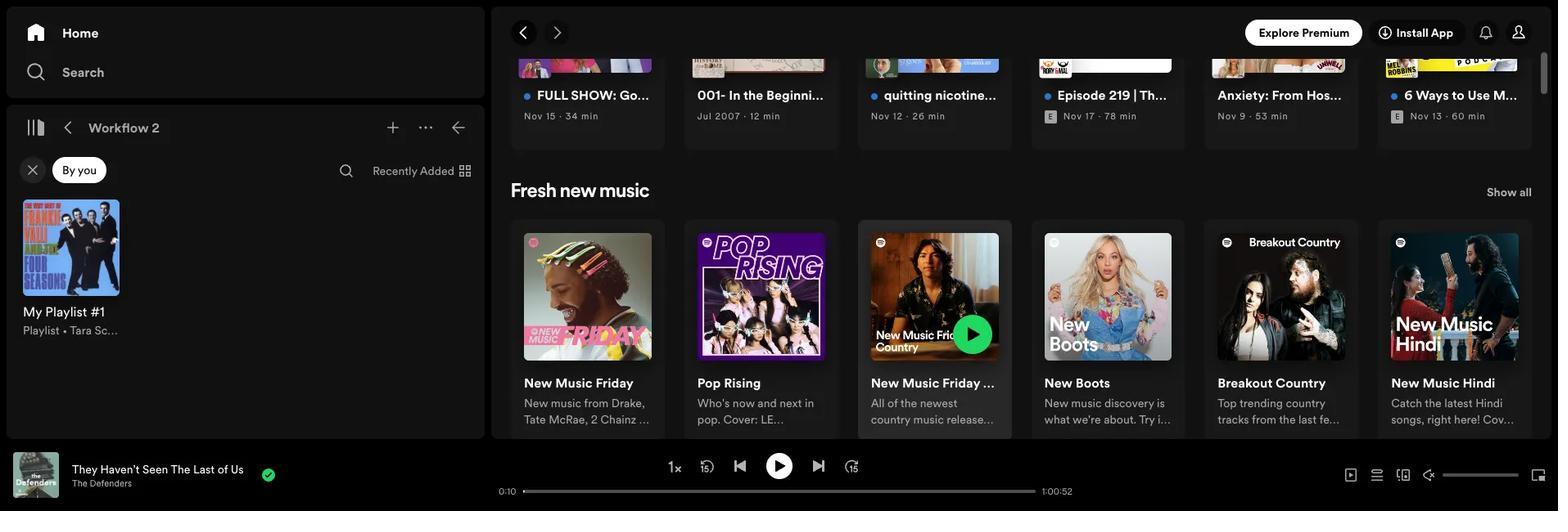 Task type: vqa. For each thing, say whether or not it's contained in the screenshot.
Explicit "element" within Never Lose Me cell
no



Task type: locate. For each thing, give the bounding box(es) containing it.
· inside 001- in the beginning jul 2007 · 12 min
[[744, 110, 747, 123]]

pop rising link
[[697, 374, 761, 395]]

nov for nov 12 · 26 min
[[871, 110, 890, 123]]

jul
[[697, 110, 712, 123]]

the
[[743, 86, 763, 104], [1425, 395, 1442, 412]]

the
[[171, 461, 190, 478], [72, 478, 87, 490]]

group containing playlist
[[13, 190, 129, 349]]

nov left 9
[[1218, 110, 1237, 123]]

0 vertical spatial hindi
[[1463, 374, 1495, 392]]

· left 26
[[906, 110, 909, 123]]

search in your library image
[[340, 165, 353, 178]]

3 nov from the left
[[1218, 110, 1237, 123]]

· for nov 15 · 34 min
[[559, 110, 563, 123]]

music inside new music friday country link
[[902, 374, 939, 392]]

min inside anxiety: from hospitals to healing nov 9 · 53 min
[[1271, 110, 1289, 123]]

1 horizontal spatial the
[[1425, 395, 1442, 412]]

anxiety: from hospitals to healing nov 9 · 53 min
[[1218, 86, 1429, 123]]

1 horizontal spatial new episode image
[[1044, 93, 1051, 100]]

the left the latest
[[1425, 395, 1442, 412]]

12 down "001- in the beginning" link
[[750, 110, 760, 123]]

0 horizontal spatial music
[[555, 374, 593, 392]]

·
[[559, 110, 563, 123], [744, 110, 747, 123], [1098, 110, 1102, 123], [1249, 110, 1253, 123], [906, 110, 909, 123], [1446, 110, 1449, 123]]

nov 15 · 34 min
[[524, 110, 599, 123]]

friday for new music friday country
[[943, 374, 980, 392]]

recently
[[373, 163, 417, 179]]

4 nov from the left
[[871, 110, 890, 123]]

app
[[1431, 25, 1453, 41]]

the inside 'new music hindi catch the latest hindi songs, right here! cover - animal'
[[1425, 395, 1442, 412]]

music for new music friday country
[[902, 374, 939, 392]]

2 horizontal spatial new episode image
[[1391, 93, 1398, 100]]

boots
[[1076, 374, 1110, 392]]

0 horizontal spatial the
[[743, 86, 763, 104]]

1 horizontal spatial explicit element
[[1391, 110, 1404, 123]]

12 inside 001- in the beginning jul 2007 · 12 min
[[750, 110, 760, 123]]

2 country from the left
[[983, 374, 1033, 392]]

explicit element
[[1044, 110, 1057, 123], [1391, 110, 1404, 123]]

1 horizontal spatial friday
[[943, 374, 980, 392]]

3 min from the left
[[1120, 110, 1137, 123]]

1 explicit element from the left
[[1044, 110, 1057, 123]]

by you
[[62, 162, 97, 179]]

2 12 from the left
[[893, 110, 903, 123]]

None search field
[[333, 158, 360, 184]]

9
[[1240, 110, 1246, 123]]

1 horizontal spatial 12
[[893, 110, 903, 123]]

breakout
[[1218, 374, 1273, 392]]

healing
[[1382, 86, 1429, 104]]

2 music from the left
[[902, 374, 939, 392]]

friday inside new music friday link
[[596, 374, 634, 392]]

· for nov 17 · 78 min
[[1098, 110, 1102, 123]]

2007
[[715, 110, 741, 123]]

nov 13 · 60 min
[[1410, 110, 1486, 123]]

in
[[805, 395, 814, 412]]

none search field inside main element
[[333, 158, 360, 184]]

sserafim
[[697, 428, 754, 444]]

new for new music friday country
[[871, 374, 899, 392]]

new episode image right the to
[[1391, 93, 1398, 100]]

1 new episode image from the left
[[524, 93, 531, 100]]

2 nov from the left
[[1063, 110, 1082, 123]]

1 horizontal spatial country
[[1276, 374, 1326, 392]]

e
[[1048, 112, 1053, 122], [1395, 112, 1400, 122]]

min
[[581, 110, 599, 123], [763, 110, 781, 123], [1120, 110, 1137, 123], [1271, 110, 1289, 123], [928, 110, 946, 123], [1468, 110, 1486, 123]]

1 horizontal spatial e
[[1395, 112, 1400, 122]]

friday
[[596, 374, 634, 392], [943, 374, 980, 392]]

1 12 from the left
[[750, 110, 760, 123]]

go forward image
[[550, 26, 563, 39]]

breakout country
[[1218, 374, 1326, 392]]

By you checkbox
[[52, 157, 107, 183]]

5 min from the left
[[928, 110, 946, 123]]

nov
[[524, 110, 543, 123], [1063, 110, 1082, 123], [1218, 110, 1237, 123], [871, 110, 890, 123], [1410, 110, 1429, 123]]

hospitals
[[1307, 86, 1364, 104]]

1 country from the left
[[1276, 374, 1326, 392]]

go back image
[[517, 26, 531, 39]]

hindi right the latest
[[1476, 395, 1503, 412]]

the left the defenders
[[72, 478, 87, 490]]

min right the 78
[[1120, 110, 1137, 123]]

explicit element left '17'
[[1044, 110, 1057, 123]]

· right '15' at top left
[[559, 110, 563, 123]]

music inside 'new music hindi catch the latest hindi songs, right here! cover - animal'
[[1423, 374, 1460, 392]]

new episode image down top bar and user menu element
[[1044, 93, 1051, 100]]

1 new from the left
[[524, 374, 552, 392]]

explicit element down healing
[[1391, 110, 1404, 123]]

hindi up the latest
[[1463, 374, 1495, 392]]

6 · from the left
[[1446, 110, 1449, 123]]

group
[[13, 190, 129, 349]]

26
[[913, 110, 925, 123]]

clear filters image
[[26, 164, 39, 177]]

1 e from the left
[[1048, 112, 1053, 122]]

min right '34'
[[581, 110, 599, 123]]

nov left 13
[[1410, 110, 1429, 123]]

music for new music friday
[[555, 374, 593, 392]]

new inside 'new music hindi catch the latest hindi songs, right here! cover - animal'
[[1391, 374, 1420, 392]]

2 min from the left
[[763, 110, 781, 123]]

1 vertical spatial hindi
[[1476, 395, 1503, 412]]

they haven't seen the last of us link
[[72, 461, 244, 478]]

min right 26
[[928, 110, 946, 123]]

defenders
[[90, 478, 132, 490]]

12
[[750, 110, 760, 123], [893, 110, 903, 123]]

min right 53
[[1271, 110, 1289, 123]]

music inside new music friday link
[[555, 374, 593, 392]]

nov down new episode image
[[871, 110, 890, 123]]

3 new from the left
[[871, 374, 899, 392]]

e left '17'
[[1048, 112, 1053, 122]]

78
[[1105, 110, 1117, 123]]

nov for nov 13 · 60 min
[[1410, 110, 1429, 123]]

friday inside new music friday country link
[[943, 374, 980, 392]]

12 left 26
[[893, 110, 903, 123]]

min down "001- in the beginning" link
[[763, 110, 781, 123]]

0 horizontal spatial new episode image
[[524, 93, 531, 100]]

4 min from the left
[[1271, 110, 1289, 123]]

next image
[[812, 460, 825, 473]]

the right in
[[743, 86, 763, 104]]

songs,
[[1391, 412, 1425, 428]]

0 horizontal spatial the
[[72, 478, 87, 490]]

min for nov 12 · 26 min
[[928, 110, 946, 123]]

playlist •
[[23, 323, 70, 339]]

nov left '17'
[[1063, 110, 1082, 123]]

music
[[555, 374, 593, 392], [902, 374, 939, 392], [1423, 374, 1460, 392]]

explore premium button
[[1246, 20, 1363, 46]]

1 music from the left
[[555, 374, 593, 392]]

anxiety: from hospitals to healing link
[[1218, 86, 1429, 107]]

min for nov 13 · 60 min
[[1468, 110, 1486, 123]]

0 vertical spatial the
[[743, 86, 763, 104]]

5 · from the left
[[906, 110, 909, 123]]

show all link
[[1487, 182, 1532, 207]]

6 min from the left
[[1468, 110, 1486, 123]]

fresh new music
[[511, 182, 649, 202]]

change speed image
[[666, 459, 682, 476]]

new music hindi link
[[1391, 374, 1495, 395]]

min inside 001- in the beginning jul 2007 · 12 min
[[763, 110, 781, 123]]

1 horizontal spatial music
[[902, 374, 939, 392]]

001- in the beginning jul 2007 · 12 min
[[697, 86, 828, 123]]

2 friday from the left
[[943, 374, 980, 392]]

latest
[[1445, 395, 1473, 412]]

the left last
[[171, 461, 190, 478]]

3 · from the left
[[1098, 110, 1102, 123]]

from
[[1272, 86, 1303, 104]]

new episode image up the nov 15 · 34 min at left top
[[524, 93, 531, 100]]

to
[[1366, 86, 1379, 104]]

friday for new music friday
[[596, 374, 634, 392]]

now playing: they haven't seen the last of us by the defenders footer
[[13, 453, 470, 499]]

group inside main element
[[13, 190, 129, 349]]

0 horizontal spatial e
[[1048, 112, 1053, 122]]

new episode image
[[871, 93, 877, 100]]

1 · from the left
[[559, 110, 563, 123]]

0 horizontal spatial country
[[983, 374, 1033, 392]]

1 min from the left
[[581, 110, 599, 123]]

2 e from the left
[[1395, 112, 1400, 122]]

2 new from the left
[[1044, 374, 1073, 392]]

explicit element for nov 13
[[1391, 110, 1404, 123]]

nov left '15' at top left
[[524, 110, 543, 123]]

new music friday country link
[[871, 374, 1033, 395]]

explore
[[1259, 25, 1299, 41]]

pop
[[697, 374, 721, 392]]

previous image
[[733, 460, 746, 473]]

4 new from the left
[[1391, 374, 1420, 392]]

2 · from the left
[[744, 110, 747, 123]]

in
[[729, 86, 741, 104]]

country left new boots
[[983, 374, 1033, 392]]

new for new music friday
[[524, 374, 552, 392]]

· right 2007
[[744, 110, 747, 123]]

3 music from the left
[[1423, 374, 1460, 392]]

haven't
[[100, 461, 140, 478]]

workflow
[[88, 119, 149, 137]]

explicit element for nov 17
[[1044, 110, 1057, 123]]

who's
[[697, 395, 730, 412]]

new episode image
[[524, 93, 531, 100], [1044, 93, 1051, 100], [1391, 93, 1398, 100]]

0 horizontal spatial 12
[[750, 110, 760, 123]]

player controls element
[[12, 453, 1075, 498]]

e down healing
[[1395, 112, 1400, 122]]

3 new episode image from the left
[[1391, 93, 1398, 100]]

anxiety:
[[1218, 86, 1269, 104]]

pop.
[[697, 412, 721, 428]]

· right '17'
[[1098, 110, 1102, 123]]

1 nov from the left
[[524, 110, 543, 123]]

playlist
[[23, 323, 59, 339]]

home link
[[26, 16, 465, 49]]

2 new episode image from the left
[[1044, 93, 1051, 100]]

2 explicit element from the left
[[1391, 110, 1404, 123]]

country right breakout
[[1276, 374, 1326, 392]]

60
[[1452, 110, 1465, 123]]

2 horizontal spatial music
[[1423, 374, 1460, 392]]

country
[[1276, 374, 1326, 392], [983, 374, 1033, 392]]

0 horizontal spatial explicit element
[[1044, 110, 1057, 123]]

min right 60
[[1468, 110, 1486, 123]]

new for new boots
[[1044, 374, 1073, 392]]

4 · from the left
[[1249, 110, 1253, 123]]

1 vertical spatial the
[[1425, 395, 1442, 412]]

1 friday from the left
[[596, 374, 634, 392]]

5 nov from the left
[[1410, 110, 1429, 123]]

0 horizontal spatial friday
[[596, 374, 634, 392]]

· right 9
[[1249, 110, 1253, 123]]

· right 13
[[1446, 110, 1449, 123]]



Task type: describe. For each thing, give the bounding box(es) containing it.
skip back 15 seconds image
[[700, 460, 714, 473]]

nov inside anxiety: from hospitals to healing nov 9 · 53 min
[[1218, 110, 1237, 123]]

they haven't seen the last of us the defenders
[[72, 461, 244, 490]]

nov for nov 15 · 34 min
[[524, 110, 543, 123]]

new boots link
[[1044, 374, 1110, 395]]

you
[[78, 162, 97, 179]]

· for nov 12 · 26 min
[[906, 110, 909, 123]]

what's new image
[[1480, 26, 1493, 39]]

13
[[1432, 110, 1443, 123]]

Recently Added, Grid view field
[[360, 158, 481, 184]]

install app link
[[1369, 20, 1466, 46]]

all
[[1520, 184, 1532, 200]]

fresh new music link
[[511, 182, 649, 202]]

seen
[[142, 461, 168, 478]]

workflow 2 button
[[85, 115, 163, 141]]

nov 12 · 26 min
[[871, 110, 946, 123]]

fresh
[[511, 182, 556, 202]]

main element
[[7, 7, 485, 440]]

right
[[1427, 412, 1451, 428]]

home
[[62, 24, 99, 42]]

new music hindi catch the latest hindi songs, right here! cover - animal
[[1391, 374, 1514, 444]]

· inside anxiety: from hospitals to healing nov 9 · 53 min
[[1249, 110, 1253, 123]]

search link
[[26, 56, 465, 88]]

new episode image for nov 13 · 60 min
[[1391, 93, 1398, 100]]

by
[[62, 162, 75, 179]]

top bar and user menu element
[[491, 7, 1552, 59]]

53
[[1256, 110, 1268, 123]]

•
[[62, 323, 67, 339]]

added
[[420, 163, 454, 179]]

17
[[1085, 110, 1095, 123]]

new music friday link
[[524, 374, 634, 395]]

connect to a device image
[[1397, 469, 1410, 482]]

the inside 001- in the beginning jul 2007 · 12 min
[[743, 86, 763, 104]]

34
[[566, 110, 578, 123]]

15
[[546, 110, 556, 123]]

next
[[780, 395, 802, 412]]

cover
[[1483, 412, 1514, 428]]

music for new music hindi catch the latest hindi songs, right here! cover - animal
[[1423, 374, 1460, 392]]

explore premium
[[1259, 25, 1350, 41]]

0:10
[[499, 486, 516, 498]]

they
[[72, 461, 97, 478]]

play image
[[773, 460, 786, 473]]

· for nov 13 · 60 min
[[1446, 110, 1449, 123]]

install app
[[1396, 25, 1453, 41]]

min for nov 17 · 78 min
[[1120, 110, 1137, 123]]

001- in the beginning link
[[697, 86, 828, 107]]

new
[[560, 182, 596, 202]]

show
[[1487, 184, 1517, 200]]

new music friday
[[524, 374, 634, 392]]

e for nov 17
[[1048, 112, 1053, 122]]

-
[[1391, 428, 1396, 444]]

new episode image for nov 17 · 78 min
[[1044, 93, 1051, 100]]

workflow 2
[[88, 119, 160, 137]]

here!
[[1454, 412, 1480, 428]]

1 horizontal spatial the
[[171, 461, 190, 478]]

recently added
[[373, 163, 454, 179]]

breakout country link
[[1218, 374, 1326, 395]]

new boots
[[1044, 374, 1110, 392]]

nov for nov 17 · 78 min
[[1063, 110, 1082, 123]]

fresh new music element
[[511, 182, 1532, 444]]

install
[[1396, 25, 1429, 41]]

catch
[[1391, 395, 1422, 412]]

2
[[152, 119, 160, 137]]

animal
[[1399, 428, 1434, 444]]

beginning
[[766, 86, 828, 104]]

of
[[218, 461, 228, 478]]

1:00:52
[[1042, 486, 1073, 498]]

show all
[[1487, 184, 1532, 200]]

cover:
[[723, 412, 758, 428]]

new music friday country
[[871, 374, 1033, 392]]

music
[[600, 182, 649, 202]]

rising
[[724, 374, 761, 392]]

us
[[231, 461, 244, 478]]

now playing view image
[[38, 460, 52, 473]]

and
[[758, 395, 777, 412]]

pop rising who's now and next in pop. cover: le sserafim
[[697, 374, 814, 444]]

min for nov 15 · 34 min
[[581, 110, 599, 123]]

skip forward 15 seconds image
[[845, 460, 858, 473]]

now
[[733, 395, 755, 412]]

001-
[[697, 86, 726, 104]]

volume off image
[[1423, 469, 1436, 482]]

the defenders link
[[72, 478, 132, 490]]

premium
[[1302, 25, 1350, 41]]

nov 17 · 78 min
[[1063, 110, 1137, 123]]

search
[[62, 63, 105, 81]]

e for nov 13
[[1395, 112, 1400, 122]]



